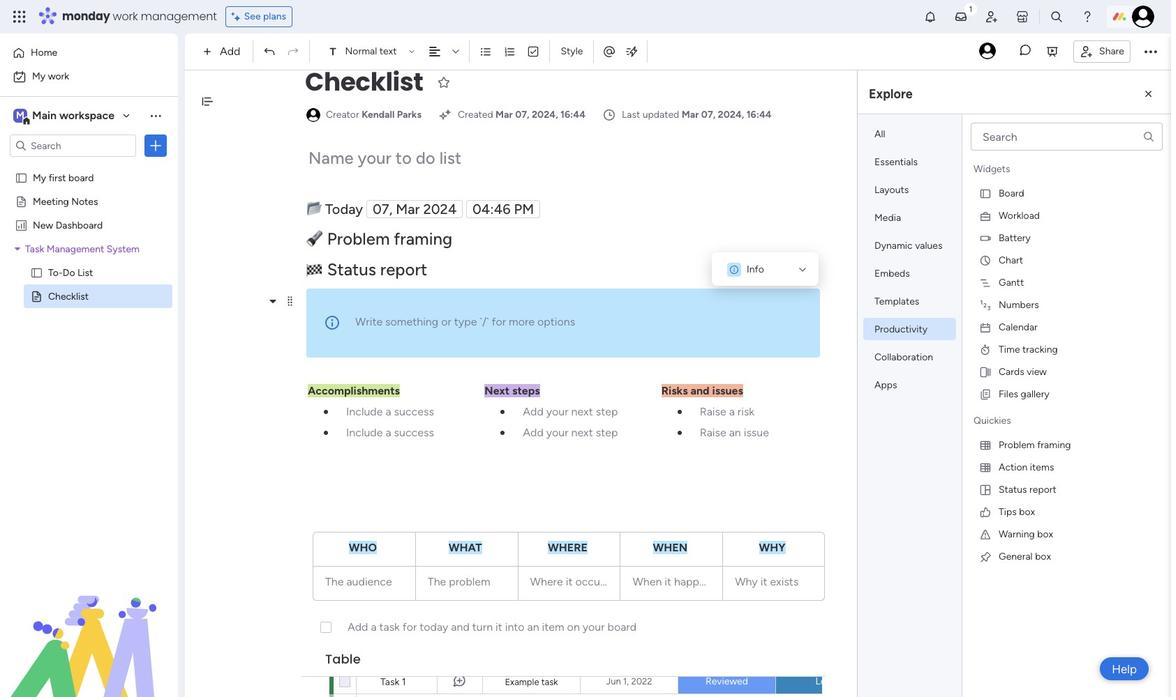 Task type: vqa. For each thing, say whether or not it's contained in the screenshot.
the middle 1 icon
yes



Task type: locate. For each thing, give the bounding box(es) containing it.
risks and issues
[[661, 385, 743, 398]]

workspace image
[[13, 108, 27, 124]]

box right 'tips'
[[1019, 506, 1035, 518]]

1 vertical spatial framing
[[1037, 439, 1071, 451]]

1 horizontal spatial framing
[[1037, 439, 1071, 451]]

m
[[16, 110, 24, 121]]

and
[[691, 385, 710, 398]]

help image
[[1080, 10, 1094, 24]]

my for my work
[[32, 70, 46, 82]]

2024,
[[532, 109, 558, 121], [718, 109, 744, 121]]

Table field
[[322, 651, 364, 669]]

problem up action
[[999, 439, 1035, 451]]

1 vertical spatial checklist
[[48, 290, 89, 302]]

board list item
[[968, 182, 1166, 205]]

public board image
[[15, 171, 28, 184], [30, 266, 43, 279], [30, 290, 43, 303]]

work
[[113, 8, 138, 24], [48, 70, 69, 82]]

1 horizontal spatial task
[[380, 677, 399, 689]]

list box
[[0, 163, 178, 497]]

battery
[[999, 232, 1031, 244]]

task right caret down icon
[[25, 243, 44, 255]]

items
[[1030, 462, 1054, 474]]

04:46
[[473, 201, 511, 218]]

0 horizontal spatial work
[[48, 70, 69, 82]]

0 horizontal spatial checklist
[[48, 290, 89, 302]]

my work link
[[8, 66, 170, 88]]

0 horizontal spatial 16:44
[[561, 109, 586, 121]]

box
[[1019, 506, 1035, 518], [1037, 529, 1053, 541], [1035, 551, 1051, 563]]

management
[[47, 243, 104, 255]]

1 horizontal spatial checklist
[[305, 64, 423, 100]]

0 vertical spatial work
[[113, 8, 138, 24]]

1
[[402, 677, 406, 689]]

created
[[458, 109, 493, 121]]

1 vertical spatial status
[[999, 484, 1027, 496]]

0 horizontal spatial task
[[25, 243, 44, 255]]

0 vertical spatial public board image
[[15, 171, 28, 184]]

work inside my work option
[[48, 70, 69, 82]]

problem framing
[[999, 439, 1071, 451]]

1 vertical spatial box
[[1037, 529, 1053, 541]]

problem up "🏁 status report"
[[327, 229, 390, 249]]

framing
[[394, 229, 452, 249], [1037, 439, 1071, 451]]

workspace options image
[[149, 109, 163, 123]]

2 horizontal spatial mar
[[682, 109, 699, 121]]

my for my first board
[[33, 172, 46, 184]]

monday work management
[[62, 8, 217, 24]]

calendar
[[999, 321, 1038, 333]]

checklist
[[305, 64, 423, 100], [48, 290, 89, 302]]

1 vertical spatial problem
[[999, 439, 1035, 451]]

04:46 pm
[[473, 201, 534, 218]]

0 vertical spatial my
[[32, 70, 46, 82]]

1 horizontal spatial 2024,
[[718, 109, 744, 121]]

new
[[33, 219, 53, 231]]

1 16:44 from the left
[[561, 109, 586, 121]]

report down items
[[1030, 484, 1057, 496]]

2 2024, from the left
[[718, 109, 744, 121]]

list box containing my first board
[[0, 163, 178, 497]]

Search in workspace field
[[29, 138, 117, 154]]

1 horizontal spatial report
[[1030, 484, 1057, 496]]

widgets
[[974, 163, 1010, 175]]

1 vertical spatial my
[[33, 172, 46, 184]]

0 horizontal spatial 07,
[[373, 201, 393, 218]]

notifications image
[[923, 10, 937, 24]]

why
[[759, 542, 786, 555]]

values
[[915, 240, 943, 252]]

0 horizontal spatial mar
[[396, 201, 420, 218]]

0 vertical spatial task
[[25, 243, 44, 255]]

box for warning box
[[1037, 529, 1053, 541]]

07, right 'updated'
[[701, 109, 716, 121]]

status report
[[999, 484, 1057, 496]]

list
[[77, 267, 93, 278]]

gantt
[[999, 277, 1024, 289]]

files gallery list item
[[968, 383, 1166, 406]]

productivity
[[875, 324, 928, 336]]

essentials
[[875, 156, 918, 168]]

mar left 2024
[[396, 201, 420, 218]]

🔦 problem framing
[[306, 229, 452, 249]]

07, right 'created'
[[515, 109, 530, 121]]

main workspace
[[32, 109, 114, 122]]

1 vertical spatial report
[[1030, 484, 1057, 496]]

0 vertical spatial box
[[1019, 506, 1035, 518]]

templates list item
[[863, 290, 956, 313]]

work down home
[[48, 70, 69, 82]]

lottie animation image
[[0, 557, 178, 698]]

2 horizontal spatial 07,
[[701, 109, 716, 121]]

0 vertical spatial problem
[[327, 229, 390, 249]]

work right the monday
[[113, 8, 138, 24]]

16:44
[[561, 109, 586, 121], [747, 109, 772, 121]]

0 horizontal spatial 2024,
[[532, 109, 558, 121]]

today
[[325, 201, 363, 218]]

my left first
[[33, 172, 46, 184]]

add to favorites image
[[437, 75, 451, 89]]

report inside list item
[[1030, 484, 1057, 496]]

management
[[141, 8, 217, 24]]

framing up items
[[1037, 439, 1071, 451]]

report down 🔦 problem framing
[[380, 260, 427, 280]]

2 16:44 from the left
[[747, 109, 772, 121]]

mar right 'created'
[[496, 109, 513, 121]]

issues
[[712, 385, 743, 398]]

meeting
[[33, 195, 69, 207]]

option
[[0, 165, 178, 168]]

workspace selection element
[[13, 107, 117, 126]]

public board image
[[15, 195, 28, 208]]

🔦
[[306, 229, 323, 249]]

apps
[[875, 380, 897, 392]]

1 vertical spatial task
[[380, 677, 399, 689]]

task left the 1
[[380, 677, 399, 689]]

Checklist field
[[302, 64, 427, 101]]

checklist down normal
[[305, 64, 423, 100]]

invite members image
[[985, 10, 999, 24]]

work for my
[[48, 70, 69, 82]]

box right warning
[[1037, 529, 1053, 541]]

2 vertical spatial box
[[1035, 551, 1051, 563]]

status
[[327, 260, 376, 280], [999, 484, 1027, 496]]

search everything image
[[1050, 10, 1064, 24]]

1 horizontal spatial mar
[[496, 109, 513, 121]]

framing down 2024
[[394, 229, 452, 249]]

layouts
[[875, 184, 909, 196]]

07, up 🔦 problem framing
[[373, 201, 393, 218]]

tips box
[[999, 506, 1035, 518]]

chart list item
[[968, 249, 1166, 272]]

0 horizontal spatial report
[[380, 260, 427, 280]]

example task
[[505, 677, 558, 688]]

None search field
[[971, 123, 1163, 151]]

1 horizontal spatial work
[[113, 8, 138, 24]]

0 vertical spatial checklist
[[305, 64, 423, 100]]

caret down image
[[15, 244, 20, 254]]

all list item
[[863, 123, 956, 145]]

dynamic values
[[875, 240, 943, 252]]

box right the general
[[1035, 551, 1051, 563]]

1 vertical spatial public board image
[[30, 266, 43, 279]]

box for tips box
[[1019, 506, 1035, 518]]

task for task 1
[[380, 677, 399, 689]]

files
[[999, 388, 1018, 400]]

menu image
[[284, 296, 295, 307]]

0 vertical spatial framing
[[394, 229, 452, 249]]

status report list item
[[968, 479, 1166, 501]]

view
[[1027, 366, 1047, 378]]

kendall
[[362, 109, 395, 121]]

apps list item
[[863, 374, 956, 396]]

mar right 'updated'
[[682, 109, 699, 121]]

when
[[653, 542, 688, 555]]

style button
[[555, 40, 589, 64]]

example
[[505, 677, 539, 688]]

next steps
[[485, 385, 540, 398]]

2022
[[631, 677, 652, 688]]

my inside option
[[32, 70, 46, 82]]

1 horizontal spatial problem
[[999, 439, 1035, 451]]

0 horizontal spatial problem
[[327, 229, 390, 249]]

1 image
[[965, 1, 977, 16], [324, 410, 328, 415], [501, 410, 505, 415], [677, 410, 682, 415], [324, 431, 328, 436], [501, 431, 505, 436]]

1 horizontal spatial 07,
[[515, 109, 530, 121]]

checklist down do
[[48, 290, 89, 302]]

status right 🏁
[[327, 260, 376, 280]]

action
[[999, 462, 1028, 474]]

1,
[[623, 677, 629, 688]]

checklist image
[[527, 45, 540, 58]]

1 horizontal spatial 16:44
[[747, 109, 772, 121]]

layouts list item
[[863, 179, 956, 201]]

1 horizontal spatial status
[[999, 484, 1027, 496]]

lottie animation element
[[0, 557, 178, 698]]

problem
[[327, 229, 390, 249], [999, 439, 1035, 451]]

status down action
[[999, 484, 1027, 496]]

select product image
[[13, 10, 27, 24]]

v2 ellipsis image
[[1145, 43, 1157, 61]]

bulleted list image
[[480, 45, 492, 58]]

workload list item
[[968, 205, 1166, 227]]

0 horizontal spatial status
[[327, 260, 376, 280]]

0 horizontal spatial framing
[[394, 229, 452, 249]]

media list item
[[863, 207, 956, 229]]

my down home
[[32, 70, 46, 82]]

1 vertical spatial work
[[48, 70, 69, 82]]

options image
[[311, 665, 322, 698]]

low
[[816, 676, 834, 688]]

mar
[[496, 109, 513, 121], [682, 109, 699, 121], [396, 201, 420, 218]]

07,
[[515, 109, 530, 121], [701, 109, 716, 121], [373, 201, 393, 218]]



Task type: describe. For each thing, give the bounding box(es) containing it.
calendar list item
[[968, 316, 1166, 339]]

warning
[[999, 529, 1035, 541]]

meeting notes
[[33, 195, 98, 207]]

🏁
[[306, 260, 323, 280]]

📂
[[306, 201, 322, 218]]

Search search field
[[971, 123, 1163, 151]]

general
[[999, 551, 1033, 563]]

status inside list item
[[999, 484, 1027, 496]]

undo ⌘+z image
[[263, 45, 276, 58]]

home option
[[8, 42, 170, 64]]

checklist inside checklist field
[[305, 64, 423, 100]]

home
[[31, 47, 57, 59]]

board
[[999, 187, 1024, 199]]

gantt list item
[[968, 272, 1166, 294]]

created mar 07, 2024, 16:44
[[458, 109, 586, 121]]

tips box list item
[[968, 501, 1166, 523]]

pm
[[514, 201, 534, 218]]

07, for 2024
[[373, 201, 393, 218]]

mention image
[[603, 44, 617, 58]]

explore
[[869, 86, 913, 102]]

general box
[[999, 551, 1051, 563]]

where
[[548, 542, 588, 555]]

jun
[[606, 677, 621, 688]]

reviewed
[[706, 676, 748, 688]]

numbered list image
[[504, 45, 516, 58]]

search image
[[1143, 131, 1155, 143]]

next
[[485, 385, 510, 398]]

parks
[[397, 109, 422, 121]]

info
[[747, 264, 764, 276]]

framing inside list item
[[1037, 439, 1071, 451]]

collaboration list item
[[863, 346, 956, 369]]

0 vertical spatial report
[[380, 260, 427, 280]]

system
[[107, 243, 140, 255]]

updated
[[643, 109, 679, 121]]

kendall parks image
[[1132, 6, 1154, 28]]

dashboard
[[56, 219, 103, 231]]

dynamic values image
[[625, 45, 639, 59]]

problem inside list item
[[999, 439, 1035, 451]]

monday marketplace image
[[1016, 10, 1030, 24]]

to-do list
[[48, 267, 93, 278]]

productivity list item
[[863, 318, 956, 341]]

creator kendall parks
[[326, 109, 422, 121]]

quickies
[[974, 415, 1011, 427]]

07, for 16:44
[[515, 109, 530, 121]]

time tracking
[[999, 344, 1058, 356]]

0 vertical spatial status
[[327, 260, 376, 280]]

see plans button
[[225, 6, 293, 27]]

📂 today 07, mar 2024
[[306, 201, 457, 218]]

action items list item
[[968, 456, 1166, 479]]

last
[[622, 109, 640, 121]]

add button
[[198, 40, 249, 63]]

button padding image
[[1142, 87, 1156, 101]]

task 1
[[380, 677, 406, 689]]

work for monday
[[113, 8, 138, 24]]

workspace
[[59, 109, 114, 122]]

share button
[[1074, 40, 1131, 62]]

public dashboard image
[[15, 218, 28, 232]]

time tracking list item
[[968, 339, 1166, 361]]

steps
[[512, 385, 540, 398]]

see
[[244, 10, 261, 22]]

🏁 status report
[[306, 260, 427, 280]]

2024
[[423, 201, 457, 218]]

my work
[[32, 70, 69, 82]]

main
[[32, 109, 57, 122]]

essentials list item
[[863, 151, 956, 173]]

style
[[561, 45, 583, 57]]

my first board
[[33, 172, 94, 184]]

add
[[220, 45, 240, 58]]

to-
[[48, 267, 63, 278]]

collaboration
[[875, 352, 933, 364]]

options image
[[149, 139, 163, 153]]

public board image for my
[[15, 171, 28, 184]]

board
[[68, 172, 94, 184]]

task
[[541, 677, 558, 688]]

box for general box
[[1035, 551, 1051, 563]]

task for task management system
[[25, 243, 44, 255]]

home link
[[8, 42, 170, 64]]

dynamic
[[875, 240, 913, 252]]

public board image for to-
[[30, 266, 43, 279]]

board activity image
[[979, 42, 996, 59]]

media
[[875, 212, 901, 224]]

tips
[[999, 506, 1017, 518]]

share
[[1099, 45, 1124, 57]]

warning box
[[999, 529, 1053, 541]]

new dashboard
[[33, 219, 103, 231]]

update feed image
[[954, 10, 968, 24]]

plans
[[263, 10, 286, 22]]

chart
[[999, 254, 1023, 266]]

cards view list item
[[968, 361, 1166, 383]]

help
[[1112, 663, 1137, 677]]

templates
[[875, 296, 919, 308]]

all
[[875, 128, 885, 140]]

my work option
[[8, 66, 170, 88]]

normal
[[345, 45, 377, 57]]

numbers
[[999, 299, 1039, 311]]

who
[[349, 542, 377, 555]]

embeds list item
[[863, 262, 956, 285]]

files gallery
[[999, 388, 1050, 400]]

problem framing list item
[[968, 434, 1166, 456]]

dynamic values list item
[[863, 235, 956, 257]]

what
[[449, 542, 482, 555]]

notes
[[71, 195, 98, 207]]

general box list item
[[968, 546, 1166, 568]]

workload
[[999, 210, 1040, 222]]

cards view
[[999, 366, 1047, 378]]

2 vertical spatial public board image
[[30, 290, 43, 303]]

1 image
[[677, 431, 682, 436]]

1 2024, from the left
[[532, 109, 558, 121]]

time
[[999, 344, 1020, 356]]

action items
[[999, 462, 1054, 474]]

numbers list item
[[968, 294, 1166, 316]]

creator
[[326, 109, 359, 121]]

cards
[[999, 366, 1024, 378]]

battery list item
[[968, 227, 1166, 249]]

embeds
[[875, 268, 910, 280]]

monday
[[62, 8, 110, 24]]

warning box list item
[[968, 523, 1166, 546]]

last updated mar 07, 2024, 16:44
[[622, 109, 772, 121]]

task management system
[[25, 243, 140, 255]]



